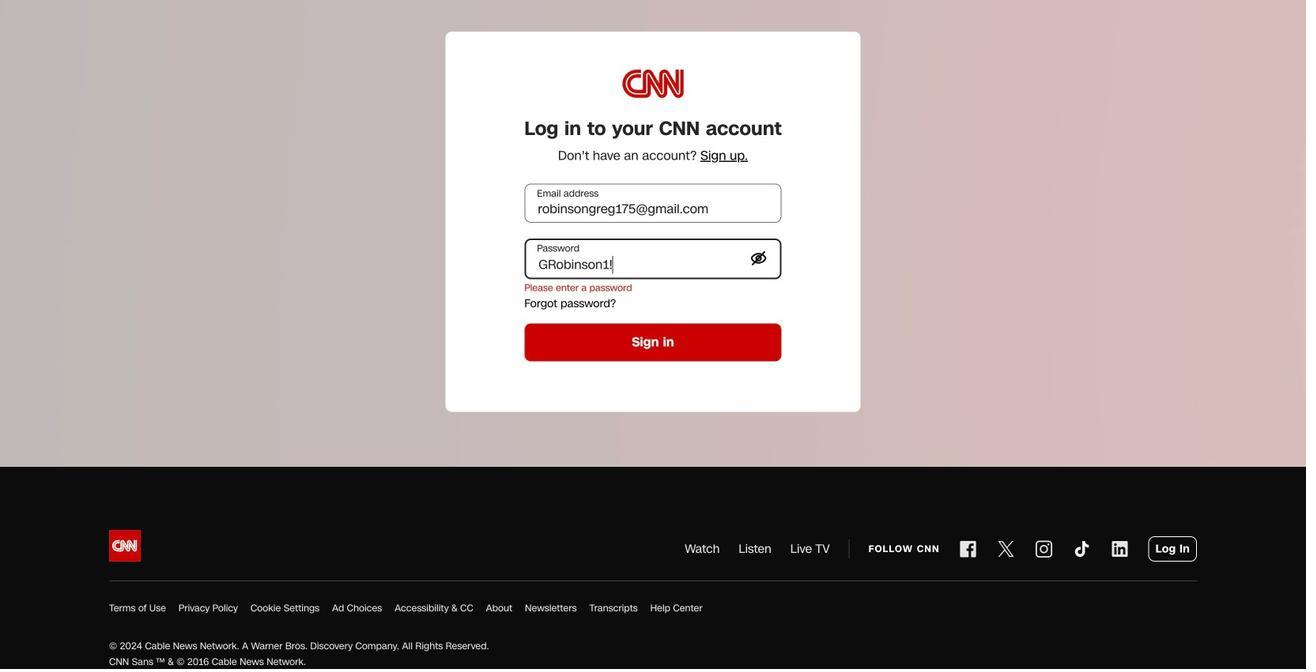 Task type: vqa. For each thing, say whether or not it's contained in the screenshot.
the Search image
no



Task type: describe. For each thing, give the bounding box(es) containing it.
linkedin image
[[1111, 540, 1130, 559]]

hide password image
[[750, 249, 769, 268]]

instagram image
[[1035, 540, 1054, 559]]

tiktok image
[[1073, 540, 1092, 559]]



Task type: locate. For each thing, give the bounding box(es) containing it.
main content
[[84, 0, 1223, 467]]

facebook image
[[959, 540, 978, 559]]

Password text field
[[525, 239, 782, 280]]

twitter image
[[997, 540, 1016, 559]]

Email address email field
[[525, 184, 782, 223]]



